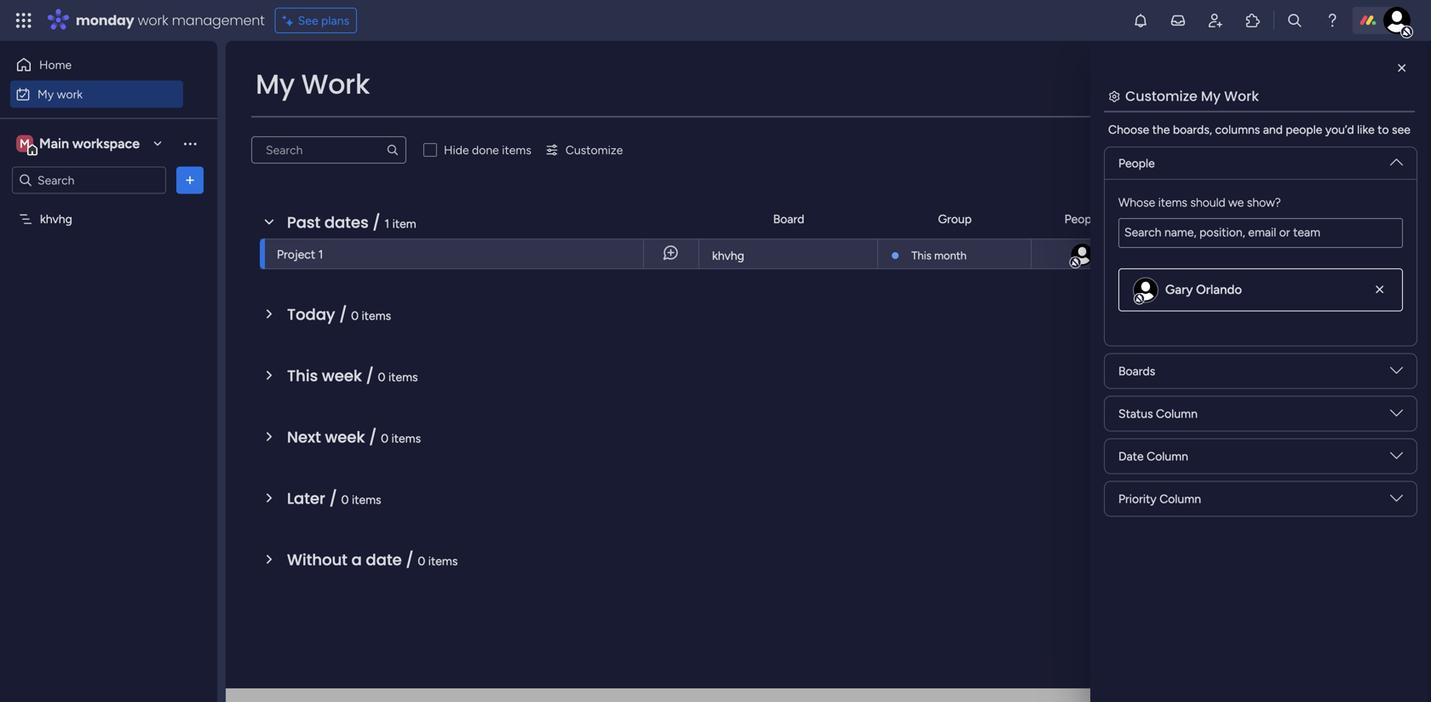 Task type: locate. For each thing, give the bounding box(es) containing it.
gary orlando image left gary
[[1134, 278, 1158, 302]]

hide done items
[[444, 143, 532, 157]]

1 horizontal spatial this
[[912, 249, 932, 262]]

main content
[[226, 41, 1432, 702]]

work right monday
[[138, 11, 168, 30]]

0 inside without a date / 0 items
[[418, 554, 426, 568]]

0 vertical spatial 1
[[385, 216, 390, 231]]

0 horizontal spatial my
[[37, 87, 54, 101]]

my down see plans button
[[256, 65, 295, 103]]

0 horizontal spatial khvhg
[[40, 212, 72, 226]]

/
[[373, 212, 381, 233], [339, 304, 347, 326], [366, 365, 374, 387], [369, 427, 377, 448], [329, 488, 337, 510], [406, 549, 414, 571]]

khvhg inside 'link'
[[712, 248, 745, 263]]

0 vertical spatial customize
[[1126, 86, 1198, 106]]

date column
[[1119, 449, 1189, 464]]

dapulse dropdown down arrow image
[[1391, 364, 1404, 383], [1391, 450, 1404, 469], [1391, 492, 1404, 511]]

items up next week / 0 items
[[389, 370, 418, 384]]

see plans button
[[275, 8, 357, 33]]

work down "plans" on the top left of the page
[[301, 65, 370, 103]]

items right later
[[352, 493, 381, 507]]

items down this week / 0 items
[[392, 431, 421, 446]]

3 dapulse dropdown down arrow image from the top
[[1391, 492, 1404, 511]]

status for status column
[[1119, 406, 1154, 421]]

show?
[[1247, 195, 1281, 210]]

khvhg inside list box
[[40, 212, 72, 226]]

to
[[1378, 122, 1390, 137]]

nov
[[1162, 247, 1183, 261]]

gary orlando
[[1166, 282, 1243, 297]]

0 vertical spatial this
[[912, 249, 932, 262]]

date down whose items should we show?
[[1181, 212, 1207, 226]]

0 vertical spatial column
[[1156, 406, 1198, 421]]

date
[[366, 549, 402, 571]]

week down today / 0 items
[[322, 365, 362, 387]]

dapulse dropdown down arrow image
[[1391, 149, 1404, 168], [1391, 407, 1404, 426]]

customize inside button
[[566, 143, 623, 157]]

week
[[322, 365, 362, 387], [325, 427, 365, 448]]

gary orlando image left v2 overdue deadline image
[[1070, 242, 1095, 268]]

gary orlando image
[[1070, 242, 1095, 268], [1134, 278, 1158, 302]]

1 vertical spatial column
[[1147, 449, 1189, 464]]

items inside without a date / 0 items
[[428, 554, 458, 568]]

week right next
[[325, 427, 365, 448]]

2 dapulse dropdown down arrow image from the top
[[1391, 450, 1404, 469]]

the
[[1153, 122, 1170, 137]]

items right date
[[428, 554, 458, 568]]

khvhg list box
[[0, 201, 217, 464]]

1 horizontal spatial date
[[1181, 212, 1207, 226]]

work for monday
[[138, 11, 168, 30]]

1 horizontal spatial work
[[138, 11, 168, 30]]

main
[[39, 135, 69, 152]]

0 horizontal spatial date
[[1119, 449, 1144, 464]]

inbox image
[[1170, 12, 1187, 29]]

items inside this week / 0 items
[[389, 370, 418, 384]]

customize
[[1126, 86, 1198, 106], [566, 143, 623, 157]]

0 inside next week / 0 items
[[381, 431, 389, 446]]

items inside later / 0 items
[[352, 493, 381, 507]]

my down the home in the top left of the page
[[37, 87, 54, 101]]

1 dapulse dropdown down arrow image from the top
[[1391, 149, 1404, 168]]

dapulse dropdown down arrow image for date
[[1391, 450, 1404, 469]]

option
[[0, 204, 217, 207]]

1 vertical spatial dapulse dropdown down arrow image
[[1391, 407, 1404, 426]]

people
[[1286, 122, 1323, 137]]

hide
[[444, 143, 469, 157]]

see
[[298, 13, 318, 28]]

1 vertical spatial date
[[1119, 449, 1144, 464]]

1 vertical spatial work
[[57, 87, 83, 101]]

people
[[1119, 156, 1155, 170], [1065, 212, 1101, 226]]

my inside "button"
[[37, 87, 54, 101]]

1 vertical spatial week
[[325, 427, 365, 448]]

0 horizontal spatial status
[[1119, 406, 1154, 421]]

today / 0 items
[[287, 304, 391, 326]]

0 vertical spatial dapulse dropdown down arrow image
[[1391, 364, 1404, 383]]

notifications image
[[1133, 12, 1150, 29]]

options image
[[182, 172, 199, 189]]

/ right date
[[406, 549, 414, 571]]

1 horizontal spatial customize
[[1126, 86, 1198, 106]]

am
[[1235, 247, 1252, 261]]

this month
[[912, 249, 967, 262]]

0 vertical spatial status
[[1296, 212, 1331, 226]]

this up next
[[287, 365, 318, 387]]

0 horizontal spatial work
[[57, 87, 83, 101]]

0 horizontal spatial people
[[1065, 212, 1101, 226]]

past
[[287, 212, 321, 233]]

column
[[1156, 406, 1198, 421], [1147, 449, 1189, 464], [1160, 492, 1202, 506]]

choose
[[1109, 122, 1150, 137]]

1 dapulse dropdown down arrow image from the top
[[1391, 364, 1404, 383]]

1 vertical spatial dapulse dropdown down arrow image
[[1391, 450, 1404, 469]]

my
[[256, 65, 295, 103], [1201, 86, 1221, 106], [37, 87, 54, 101]]

Filter dashboard by text search field
[[251, 136, 406, 164]]

0 vertical spatial date
[[1181, 212, 1207, 226]]

you'd
[[1326, 122, 1355, 137]]

1 horizontal spatial gary orlando image
[[1134, 278, 1158, 302]]

0 horizontal spatial this
[[287, 365, 318, 387]]

work inside my work "button"
[[57, 87, 83, 101]]

done
[[472, 143, 499, 157]]

khvhg link
[[710, 239, 868, 270]]

priority
[[1119, 492, 1157, 506]]

1 vertical spatial this
[[287, 365, 318, 387]]

2 vertical spatial dapulse dropdown down arrow image
[[1391, 492, 1404, 511]]

1 vertical spatial gary orlando image
[[1134, 278, 1158, 302]]

None text field
[[1119, 218, 1404, 248]]

work
[[301, 65, 370, 103], [1225, 86, 1259, 106]]

0 horizontal spatial customize
[[566, 143, 623, 157]]

/ up next week / 0 items
[[366, 365, 374, 387]]

status down boards
[[1119, 406, 1154, 421]]

1 vertical spatial 1
[[318, 247, 323, 262]]

/ down this week / 0 items
[[369, 427, 377, 448]]

see
[[1392, 122, 1411, 137]]

date
[[1181, 212, 1207, 226], [1119, 449, 1144, 464]]

items up this week / 0 items
[[362, 308, 391, 323]]

2 vertical spatial column
[[1160, 492, 1202, 506]]

group
[[938, 212, 972, 226]]

dapulse dropdown down arrow image for priority
[[1391, 492, 1404, 511]]

v2 overdue deadline image
[[1140, 246, 1154, 262]]

later
[[287, 488, 325, 510]]

should
[[1191, 195, 1226, 210]]

1 vertical spatial customize
[[566, 143, 623, 157]]

workspace image
[[16, 134, 33, 153]]

1 horizontal spatial 1
[[385, 216, 390, 231]]

1 horizontal spatial khvhg
[[712, 248, 745, 263]]

1 horizontal spatial my
[[256, 65, 295, 103]]

work down the home in the top left of the page
[[57, 87, 83, 101]]

0 up next week / 0 items
[[378, 370, 386, 384]]

0 down this week / 0 items
[[381, 431, 389, 446]]

boards
[[1119, 364, 1156, 378]]

items inside next week / 0 items
[[392, 431, 421, 446]]

Search name, position, email or team text field
[[1119, 218, 1404, 248]]

board
[[773, 212, 805, 226]]

0 right date
[[418, 554, 426, 568]]

0 horizontal spatial gary orlando image
[[1070, 242, 1095, 268]]

1 right project
[[318, 247, 323, 262]]

prio
[[1413, 212, 1432, 226]]

this left month
[[912, 249, 932, 262]]

column up date column at the right bottom of page
[[1156, 406, 1198, 421]]

1 left item
[[385, 216, 390, 231]]

main workspace
[[39, 135, 140, 152]]

items
[[502, 143, 532, 157], [1159, 195, 1188, 210], [362, 308, 391, 323], [389, 370, 418, 384], [392, 431, 421, 446], [352, 493, 381, 507], [428, 554, 458, 568]]

0
[[351, 308, 359, 323], [378, 370, 386, 384], [381, 431, 389, 446], [341, 493, 349, 507], [418, 554, 426, 568]]

0 vertical spatial week
[[322, 365, 362, 387]]

1
[[385, 216, 390, 231], [318, 247, 323, 262]]

None search field
[[251, 136, 406, 164]]

customize for customize
[[566, 143, 623, 157]]

my up boards,
[[1201, 86, 1221, 106]]

0 vertical spatial work
[[138, 11, 168, 30]]

0 horizontal spatial 1
[[318, 247, 323, 262]]

status up the working on it
[[1296, 212, 1331, 226]]

date up priority
[[1119, 449, 1144, 464]]

work
[[138, 11, 168, 30], [57, 87, 83, 101]]

my work
[[256, 65, 370, 103]]

month
[[935, 249, 967, 262]]

0 vertical spatial people
[[1119, 156, 1155, 170]]

main content containing past dates /
[[226, 41, 1432, 702]]

1 vertical spatial status
[[1119, 406, 1154, 421]]

1 horizontal spatial status
[[1296, 212, 1331, 226]]

this
[[912, 249, 932, 262], [287, 365, 318, 387]]

0 inside today / 0 items
[[351, 308, 359, 323]]

0 right later
[[341, 493, 349, 507]]

0 right today
[[351, 308, 359, 323]]

0 vertical spatial khvhg
[[40, 212, 72, 226]]

column up priority column
[[1147, 449, 1189, 464]]

a
[[352, 549, 362, 571]]

khvhg
[[40, 212, 72, 226], [712, 248, 745, 263]]

work up the columns
[[1225, 86, 1259, 106]]

gary orlando link
[[1166, 282, 1243, 297]]

2 dapulse dropdown down arrow image from the top
[[1391, 407, 1404, 426]]

0 vertical spatial gary orlando image
[[1070, 242, 1095, 268]]

1 vertical spatial khvhg
[[712, 248, 745, 263]]

status
[[1296, 212, 1331, 226], [1119, 406, 1154, 421]]

my work
[[37, 87, 83, 101]]

column right priority
[[1160, 492, 1202, 506]]

items inside today / 0 items
[[362, 308, 391, 323]]

invite members image
[[1208, 12, 1225, 29]]

items right done
[[502, 143, 532, 157]]

0 vertical spatial dapulse dropdown down arrow image
[[1391, 149, 1404, 168]]

gary orlando image
[[1384, 7, 1411, 34]]

past dates / 1 item
[[287, 212, 416, 233]]

work for my
[[57, 87, 83, 101]]

Search in workspace field
[[36, 170, 142, 190]]

column for priority column
[[1160, 492, 1202, 506]]

we
[[1229, 195, 1244, 210]]

/ right later
[[329, 488, 337, 510]]



Task type: describe. For each thing, give the bounding box(es) containing it.
customize button
[[538, 136, 630, 164]]

week for this
[[322, 365, 362, 387]]

this week / 0 items
[[287, 365, 418, 387]]

gary
[[1166, 282, 1193, 297]]

apps image
[[1245, 12, 1262, 29]]

later / 0 items
[[287, 488, 381, 510]]

select product image
[[15, 12, 32, 29]]

project 1
[[277, 247, 323, 262]]

working on it
[[1277, 248, 1348, 262]]

boards,
[[1173, 122, 1213, 137]]

plans
[[321, 13, 350, 28]]

my for my work
[[256, 65, 295, 103]]

help image
[[1324, 12, 1341, 29]]

week for next
[[325, 427, 365, 448]]

items left should
[[1159, 195, 1188, 210]]

on
[[1324, 248, 1338, 262]]

1 vertical spatial people
[[1065, 212, 1101, 226]]

column for status column
[[1156, 406, 1198, 421]]

like
[[1358, 122, 1375, 137]]

customize for customize my work
[[1126, 86, 1198, 106]]

management
[[172, 11, 265, 30]]

without a date / 0 items
[[287, 549, 458, 571]]

status column
[[1119, 406, 1198, 421]]

this for week
[[287, 365, 318, 387]]

it
[[1341, 248, 1348, 262]]

1 horizontal spatial work
[[1225, 86, 1259, 106]]

choose the boards, columns and people you'd like to see
[[1109, 122, 1411, 137]]

2 horizontal spatial my
[[1201, 86, 1221, 106]]

search everything image
[[1287, 12, 1304, 29]]

workspace selection element
[[16, 133, 142, 156]]

workspace
[[72, 135, 140, 152]]

search image
[[386, 143, 400, 157]]

see plans
[[298, 13, 350, 28]]

monday
[[76, 11, 134, 30]]

without
[[287, 549, 348, 571]]

dapulse dropdown down arrow image for status column
[[1391, 407, 1404, 426]]

/ right today
[[339, 304, 347, 326]]

date for date column
[[1119, 449, 1144, 464]]

item
[[392, 216, 416, 231]]

0 horizontal spatial work
[[301, 65, 370, 103]]

monday work management
[[76, 11, 265, 30]]

whose items should we show?
[[1119, 195, 1281, 210]]

workspace options image
[[182, 135, 199, 152]]

my for my work
[[37, 87, 54, 101]]

0 inside this week / 0 items
[[378, 370, 386, 384]]

09:00
[[1202, 247, 1232, 261]]

home button
[[10, 51, 183, 78]]

status for status
[[1296, 212, 1331, 226]]

and
[[1264, 122, 1283, 137]]

1 horizontal spatial people
[[1119, 156, 1155, 170]]

working
[[1277, 248, 1321, 262]]

15,
[[1186, 247, 1199, 261]]

date for date
[[1181, 212, 1207, 226]]

nov 15, 09:00 am
[[1162, 247, 1252, 261]]

my work button
[[10, 81, 183, 108]]

dates
[[325, 212, 369, 233]]

m
[[20, 136, 30, 151]]

columns
[[1216, 122, 1261, 137]]

home
[[39, 58, 72, 72]]

column for date column
[[1147, 449, 1189, 464]]

this for month
[[912, 249, 932, 262]]

1 inside past dates / 1 item
[[385, 216, 390, 231]]

priority column
[[1119, 492, 1202, 506]]

next week / 0 items
[[287, 427, 421, 448]]

whose
[[1119, 195, 1156, 210]]

none text field inside main content
[[1119, 218, 1404, 248]]

/ left item
[[373, 212, 381, 233]]

today
[[287, 304, 335, 326]]

orlando
[[1197, 282, 1243, 297]]

project
[[277, 247, 315, 262]]

0 inside later / 0 items
[[341, 493, 349, 507]]

customize my work
[[1126, 86, 1259, 106]]

dapulse dropdown down arrow image for people
[[1391, 149, 1404, 168]]

next
[[287, 427, 321, 448]]



Task type: vqa. For each thing, say whether or not it's contained in the screenshot.
Favorites
no



